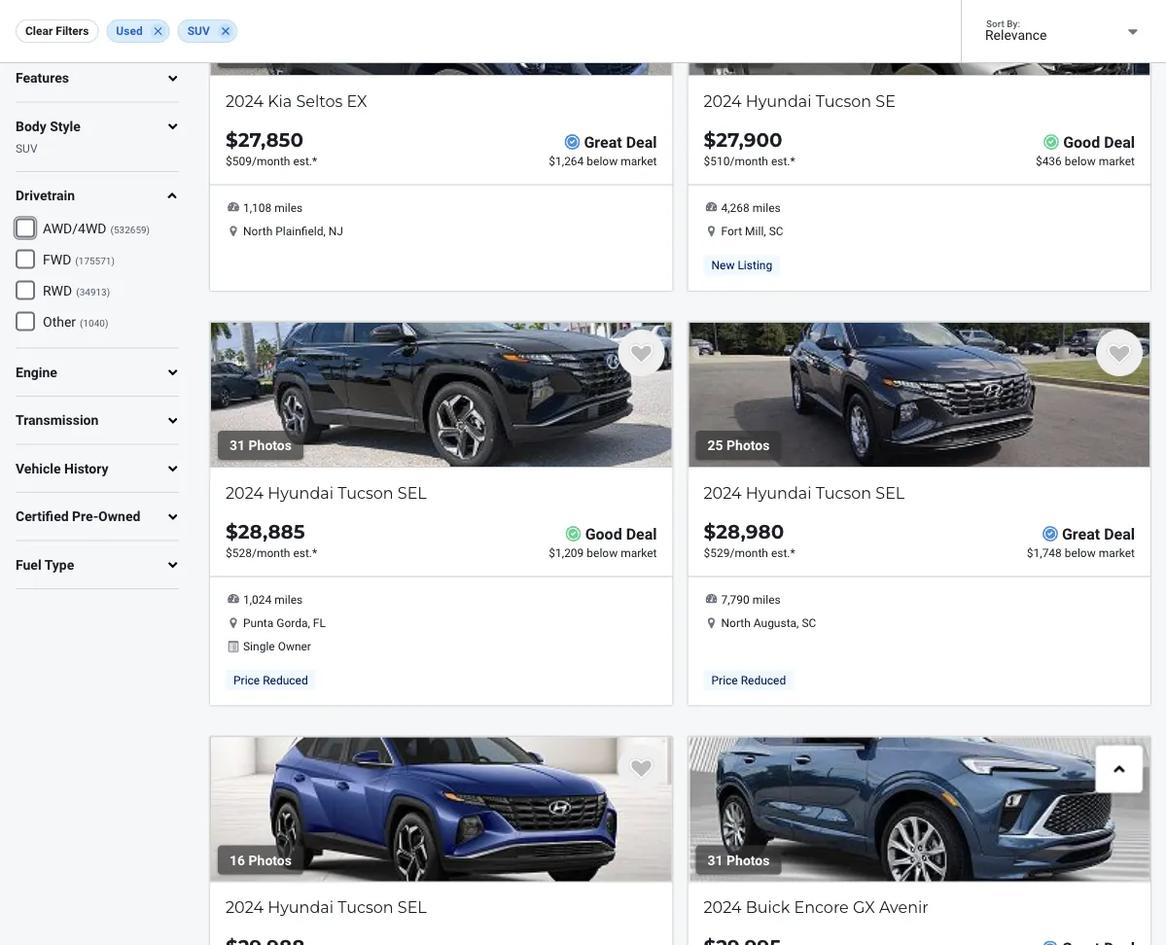 Task type: vqa. For each thing, say whether or not it's contained in the screenshot.
2022 ACURA NSX Image
no



Task type: describe. For each thing, give the bounding box(es) containing it.
mill
[[745, 224, 764, 238]]

clear filters
[[25, 24, 89, 38]]

below for 28,885
[[587, 546, 618, 560]]

$436 below market
[[1036, 154, 1135, 168]]

ex
[[347, 91, 367, 110]]

filters
[[56, 24, 89, 38]]

good for 27,900
[[1063, 133, 1100, 151]]

2024 buick encore gx avenir
[[704, 898, 929, 917]]

good for 28,885
[[585, 525, 622, 543]]

hyundai for 28,980
[[746, 483, 812, 502]]

certified
[[16, 509, 69, 525]]

great for 27,850
[[584, 133, 622, 151]]

) for fwd
[[111, 256, 115, 267]]

30
[[230, 45, 245, 61]]

25 photos
[[708, 437, 770, 453]]

hyundai for 27,900
[[746, 91, 812, 110]]

north augusta , sc
[[721, 616, 816, 630]]

1040
[[83, 318, 105, 329]]

31 for 2024 hyundai tucson
[[230, 437, 245, 453]]

encore
[[794, 898, 849, 917]]

4,268
[[721, 201, 750, 215]]

vehicle history
[[16, 461, 108, 477]]

miles for 28,980
[[753, 593, 781, 607]]

/month est.* for 27,900
[[730, 154, 795, 168]]

rwd ( 34913 )
[[43, 283, 110, 299]]

$1,209 below market
[[549, 546, 657, 560]]

fl
[[313, 616, 326, 630]]

2024 hyundai tucson sel for 28,885
[[226, 483, 427, 502]]

other
[[43, 314, 76, 330]]

25
[[708, 437, 723, 453]]

( for rwd
[[76, 287, 79, 298]]

31 photos for buick
[[708, 852, 770, 868]]

2024 hyundai tucson se
[[704, 91, 896, 110]]

good deal for 28,885
[[585, 525, 657, 543]]

$ 28,980 $ 529 /month est.*
[[704, 520, 795, 560]]

transmission
[[16, 413, 99, 429]]

, for 27,900
[[764, 224, 766, 238]]

market for 27,850
[[621, 154, 657, 168]]

single
[[243, 639, 275, 653]]

certified pre-owned
[[16, 509, 140, 525]]

pre-
[[72, 509, 98, 525]]

body style suv
[[16, 118, 81, 156]]

2024 left buick
[[704, 898, 742, 917]]

fort mill , sc
[[721, 224, 784, 238]]

31 photos for hyundai
[[230, 437, 292, 453]]

( for fwd
[[75, 256, 79, 267]]

/month est.* for 28,980
[[730, 546, 795, 560]]

suv inside button
[[187, 24, 210, 38]]

history
[[64, 461, 108, 477]]

4,268 miles
[[721, 201, 781, 215]]

6
[[708, 45, 715, 61]]

below for 27,850
[[587, 154, 618, 168]]

awd/4wd
[[43, 221, 107, 237]]

2024 kia seltos ex
[[226, 91, 367, 110]]

avenir
[[879, 898, 929, 917]]

$1,209
[[549, 546, 584, 560]]

2024 down 16
[[226, 898, 264, 917]]

( for awd/4wd
[[110, 224, 114, 236]]

$1,748 below market
[[1027, 546, 1135, 560]]

1 price reduced from the left
[[233, 674, 308, 687]]

suv button
[[178, 19, 237, 43]]

529
[[710, 546, 730, 560]]

features
[[16, 70, 69, 86]]

vehicle
[[16, 461, 61, 477]]

tucson for 27,900
[[816, 91, 872, 110]]

175571
[[79, 256, 111, 267]]

532659
[[114, 224, 146, 236]]

28,980
[[716, 520, 784, 543]]

7,790 miles
[[721, 593, 781, 607]]

photos up buick
[[727, 852, 770, 868]]

2024 for 28,885
[[226, 483, 264, 502]]

used
[[116, 24, 143, 38]]

fwd ( 175571 )
[[43, 252, 115, 268]]

sel for 28,980
[[876, 483, 905, 502]]

nj
[[329, 224, 343, 238]]

$1,264
[[549, 154, 584, 168]]

punta gorda , fl
[[243, 616, 326, 630]]

27,850
[[238, 128, 304, 152]]

6 button
[[696, 39, 774, 68]]

used button
[[106, 19, 170, 43]]

28,885
[[238, 520, 305, 543]]

awd/4wd ( 532659 )
[[43, 221, 150, 237]]

2024 hyundai tucson sel for 28,980
[[704, 483, 905, 502]]

hyundai down 16 photos
[[268, 898, 334, 917]]

fuel type
[[16, 557, 74, 573]]

color
[[16, 22, 48, 38]]

clear
[[25, 24, 53, 38]]

north for 27,850
[[243, 224, 273, 238]]

528
[[232, 546, 252, 560]]

miles for 27,850
[[275, 201, 303, 215]]

fort
[[721, 224, 742, 238]]

31 for 2024 buick encore gx
[[708, 852, 723, 868]]

16
[[230, 852, 245, 868]]

type
[[44, 557, 74, 573]]

below for 28,980
[[1065, 546, 1096, 560]]

owner
[[278, 639, 311, 653]]

deal for 28,885
[[626, 525, 657, 543]]

north plainfield , nj
[[243, 224, 343, 238]]

great deal for 28,980
[[1062, 525, 1135, 543]]

1,024 miles
[[243, 593, 303, 607]]

augusta
[[754, 616, 797, 630]]

1,108
[[243, 201, 272, 215]]

single owner
[[243, 639, 311, 653]]

deal for 28,980
[[1104, 525, 1135, 543]]

/month est.* for 27,850
[[252, 154, 317, 168]]

$ 27,850 $ 509 /month est.*
[[226, 128, 317, 168]]

27,900
[[716, 128, 783, 152]]



Task type: locate. For each thing, give the bounding box(es) containing it.
below right "$1,209"
[[587, 546, 618, 560]]

hyundai
[[746, 91, 812, 110], [268, 483, 334, 502], [746, 483, 812, 502], [268, 898, 334, 917]]

suv down the body
[[16, 142, 37, 156]]

2024 up 28,885
[[226, 483, 264, 502]]

/month est.* down 27,900
[[730, 154, 795, 168]]

1 horizontal spatial north
[[721, 616, 751, 630]]

great deal up $1,748 below market
[[1062, 525, 1135, 543]]

2024 for 27,900
[[704, 91, 742, 110]]

$ 27,900 $ 510 /month est.*
[[704, 128, 795, 168]]

sc right mill
[[769, 224, 784, 238]]

great deal up $1,264 below market
[[584, 133, 657, 151]]

2024 hyundai tucson image
[[688, 0, 1151, 76], [210, 322, 673, 468], [688, 322, 1151, 468], [210, 737, 673, 883]]

0 horizontal spatial 31
[[230, 437, 245, 453]]

market
[[621, 154, 657, 168], [1099, 154, 1135, 168], [621, 546, 657, 560], [1099, 546, 1135, 560]]

1 vertical spatial sc
[[802, 616, 816, 630]]

great up $1,264 below market
[[584, 133, 622, 151]]

good deal up $436 below market at top right
[[1063, 133, 1135, 151]]

( inside "rwd ( 34913 )"
[[76, 287, 79, 298]]

1 vertical spatial 31
[[708, 852, 723, 868]]

(
[[110, 224, 114, 236], [75, 256, 79, 267], [76, 287, 79, 298], [80, 318, 83, 329]]

1 horizontal spatial great
[[1062, 525, 1100, 543]]

2024 hyundai tucson sel
[[226, 483, 427, 502], [704, 483, 905, 502], [226, 898, 427, 917]]

hyundai up 27,900
[[746, 91, 812, 110]]

) right awd/4wd
[[146, 224, 150, 236]]

( inside awd/4wd ( 532659 )
[[110, 224, 114, 236]]

0 horizontal spatial sc
[[769, 224, 784, 238]]

$436
[[1036, 154, 1062, 168]]

new listing
[[711, 258, 772, 272]]

) inside other ( 1040 )
[[105, 318, 108, 329]]

1 horizontal spatial sc
[[802, 616, 816, 630]]

0 vertical spatial great deal
[[584, 133, 657, 151]]

miles up mill
[[753, 201, 781, 215]]

2024 hyundai tucson sel up 28,980
[[704, 483, 905, 502]]

body
[[16, 118, 46, 134]]

photos right the '25'
[[727, 437, 770, 453]]

1 vertical spatial 31 photos
[[708, 852, 770, 868]]

) inside awd/4wd ( 532659 )
[[146, 224, 150, 236]]

drivetrain
[[16, 188, 75, 204]]

sc
[[769, 224, 784, 238], [802, 616, 816, 630]]

, for 28,980
[[797, 616, 799, 630]]

) inside "fwd ( 175571 )"
[[111, 256, 115, 267]]

clear filters button
[[16, 19, 99, 43]]

price reduced
[[233, 674, 308, 687], [711, 674, 786, 687]]

$1,748
[[1027, 546, 1062, 560]]

) for rwd
[[107, 287, 110, 298]]

$ 28,885 $ 528 /month est.*
[[226, 520, 317, 560]]

sel for 28,885
[[398, 483, 427, 502]]

miles for 28,885
[[275, 593, 303, 607]]

/month est.* inside '$ 28,980 $ 529 /month est.*'
[[730, 546, 795, 560]]

,
[[323, 224, 326, 238], [764, 224, 766, 238], [308, 616, 310, 630], [797, 616, 799, 630]]

0 vertical spatial 31
[[230, 437, 245, 453]]

miles up gorda
[[275, 593, 303, 607]]

market for 27,900
[[1099, 154, 1135, 168]]

gx
[[853, 898, 875, 917]]

/month est.* inside $ 28,885 $ 528 /month est.*
[[252, 546, 317, 560]]

1 vertical spatial suv
[[16, 142, 37, 156]]

miles up north augusta , sc
[[753, 593, 781, 607]]

2024 hyundai tucson sel down 16 photos
[[226, 898, 427, 917]]

deal for 27,900
[[1104, 133, 1135, 151]]

tucson
[[816, 91, 872, 110], [338, 483, 394, 502], [816, 483, 872, 502], [338, 898, 394, 917]]

photos
[[249, 437, 292, 453], [727, 437, 770, 453], [249, 852, 292, 868], [727, 852, 770, 868]]

1 horizontal spatial great deal
[[1062, 525, 1135, 543]]

0 horizontal spatial north
[[243, 224, 273, 238]]

good deal
[[1063, 133, 1135, 151], [585, 525, 657, 543]]

/month est.* inside $ 27,850 $ 509 /month est.*
[[252, 154, 317, 168]]

great deal for 27,850
[[584, 133, 657, 151]]

good up $436 below market at top right
[[1063, 133, 1100, 151]]

below for 27,900
[[1065, 154, 1096, 168]]

)
[[146, 224, 150, 236], [111, 256, 115, 267], [107, 287, 110, 298], [105, 318, 108, 329]]

/month est.* for 28,885
[[252, 546, 317, 560]]

suv
[[187, 24, 210, 38], [16, 142, 37, 156]]

0 horizontal spatial price reduced
[[233, 674, 308, 687]]

fuel
[[16, 557, 41, 573]]

0 vertical spatial suv
[[187, 24, 210, 38]]

/month est.* down 28,885
[[252, 546, 317, 560]]

0 horizontal spatial good deal
[[585, 525, 657, 543]]

/month est.* down 28,980
[[730, 546, 795, 560]]

north down 7,790
[[721, 616, 751, 630]]

photos up 28,885
[[249, 437, 292, 453]]

tucson for 28,980
[[816, 483, 872, 502]]

1 horizontal spatial suv
[[187, 24, 210, 38]]

below right $1,748
[[1065, 546, 1096, 560]]

below right $1,264
[[587, 154, 618, 168]]

good up the $1,209 below market
[[585, 525, 622, 543]]

market for 28,980
[[1099, 546, 1135, 560]]

1 horizontal spatial 31 photos
[[708, 852, 770, 868]]

/month est.* inside $ 27,900 $ 510 /month est.*
[[730, 154, 795, 168]]

2024
[[226, 91, 264, 110], [704, 91, 742, 110], [226, 483, 264, 502], [704, 483, 742, 502], [226, 898, 264, 917], [704, 898, 742, 917]]

( right fwd
[[75, 256, 79, 267]]

miles for 27,900
[[753, 201, 781, 215]]

) inside "rwd ( 34913 )"
[[107, 287, 110, 298]]

suv right used button
[[187, 24, 210, 38]]

good deal up the $1,209 below market
[[585, 525, 657, 543]]

1 horizontal spatial good deal
[[1063, 133, 1135, 151]]

style
[[50, 118, 81, 134]]

510
[[710, 154, 730, 168]]

0 horizontal spatial great deal
[[584, 133, 657, 151]]

16 photos
[[230, 852, 292, 868]]

/month est.* down 27,850
[[252, 154, 317, 168]]

) for awd/4wd
[[146, 224, 150, 236]]

0 vertical spatial good
[[1063, 133, 1100, 151]]

1 horizontal spatial price reduced
[[711, 674, 786, 687]]

below
[[587, 154, 618, 168], [1065, 154, 1096, 168], [587, 546, 618, 560], [1065, 546, 1096, 560]]

( for other
[[80, 318, 83, 329]]

miles up the north plainfield , nj
[[275, 201, 303, 215]]

market right $436
[[1099, 154, 1135, 168]]

1 vertical spatial great
[[1062, 525, 1100, 543]]

suv inside "body style suv"
[[16, 142, 37, 156]]

buick
[[746, 898, 790, 917]]

se
[[876, 91, 896, 110]]

deal for 27,850
[[626, 133, 657, 151]]

0 horizontal spatial good
[[585, 525, 622, 543]]

kia
[[268, 91, 292, 110]]

2024 hyundai tucson image for 28,885
[[210, 322, 673, 468]]

tucson for 28,885
[[338, 483, 394, 502]]

other ( 1040 )
[[43, 314, 108, 330]]

hyundai up 28,885
[[268, 483, 334, 502]]

1 vertical spatial north
[[721, 616, 751, 630]]

2024 left kia
[[226, 91, 264, 110]]

sel
[[398, 483, 427, 502], [876, 483, 905, 502], [398, 898, 427, 917]]

2024 buick encore gx image
[[688, 737, 1151, 883]]

rwd
[[43, 283, 72, 299]]

sc for 27,900
[[769, 224, 784, 238]]

) down 34913
[[105, 318, 108, 329]]

market right $1,264
[[621, 154, 657, 168]]

deal up the $1,209 below market
[[626, 525, 657, 543]]

( inside "fwd ( 175571 )"
[[75, 256, 79, 267]]

2024 up 28,980
[[704, 483, 742, 502]]

31 photos up buick
[[708, 852, 770, 868]]

market right "$1,209"
[[621, 546, 657, 560]]

) down the 175571
[[107, 287, 110, 298]]

north for 28,980
[[721, 616, 751, 630]]

2024 kia seltos image
[[210, 0, 673, 76]]

price reduced down north augusta , sc
[[711, 674, 786, 687]]

great deal
[[584, 133, 657, 151], [1062, 525, 1135, 543]]

0 vertical spatial north
[[243, 224, 273, 238]]

2024 hyundai tucson sel up 28,885
[[226, 483, 427, 502]]

deal up $1,748 below market
[[1104, 525, 1135, 543]]

great up $1,748 below market
[[1062, 525, 1100, 543]]

, for 27,850
[[323, 224, 326, 238]]

engine
[[16, 364, 57, 380]]

) down the 532659
[[111, 256, 115, 267]]

deal up $436 below market at top right
[[1104, 133, 1135, 151]]

great
[[584, 133, 622, 151], [1062, 525, 1100, 543]]

2024 for 28,980
[[704, 483, 742, 502]]

509
[[232, 154, 252, 168]]

0 horizontal spatial suv
[[16, 142, 37, 156]]

price reduced down single owner
[[233, 674, 308, 687]]

hyundai for 28,885
[[268, 483, 334, 502]]

31 photos
[[230, 437, 292, 453], [708, 852, 770, 868]]

photos right 16
[[249, 852, 292, 868]]

plainfield
[[275, 224, 323, 238]]

1,108 miles
[[243, 201, 303, 215]]

owned
[[98, 509, 140, 525]]

gorda
[[276, 616, 308, 630]]

north down 1,108
[[243, 224, 273, 238]]

31 photos up 28,885
[[230, 437, 292, 453]]

2024 hyundai tucson image for 28,980
[[688, 322, 1151, 468]]

) for other
[[105, 318, 108, 329]]

deal
[[626, 133, 657, 151], [1104, 133, 1135, 151], [626, 525, 657, 543], [1104, 525, 1135, 543]]

0 vertical spatial good deal
[[1063, 133, 1135, 151]]

0 vertical spatial sc
[[769, 224, 784, 238]]

good deal for 27,900
[[1063, 133, 1135, 151]]

0 horizontal spatial great
[[584, 133, 622, 151]]

deal up $1,264 below market
[[626, 133, 657, 151]]

sc for 28,980
[[802, 616, 816, 630]]

hyundai up 28,980
[[746, 483, 812, 502]]

( right rwd
[[76, 287, 79, 298]]

$1,264 below market
[[549, 154, 657, 168]]

1 horizontal spatial good
[[1063, 133, 1100, 151]]

( right other
[[80, 318, 83, 329]]

good
[[1063, 133, 1100, 151], [585, 525, 622, 543]]

0 vertical spatial 31 photos
[[230, 437, 292, 453]]

below right $436
[[1065, 154, 1096, 168]]

1 vertical spatial good deal
[[585, 525, 657, 543]]

2024 for 27,850
[[226, 91, 264, 110]]

sc right augusta
[[802, 616, 816, 630]]

0 vertical spatial great
[[584, 133, 622, 151]]

punta
[[243, 616, 274, 630]]

34913
[[79, 287, 107, 298]]

, for 28,885
[[308, 616, 310, 630]]

fwd
[[43, 252, 71, 268]]

2024 up 27,900
[[704, 91, 742, 110]]

( inside other ( 1040 )
[[80, 318, 83, 329]]

30 button
[[218, 39, 303, 68]]

1 vertical spatial great deal
[[1062, 525, 1135, 543]]

2024 hyundai tucson image for 27,900
[[688, 0, 1151, 76]]

great for 28,980
[[1062, 525, 1100, 543]]

7,790
[[721, 593, 750, 607]]

31
[[230, 437, 245, 453], [708, 852, 723, 868]]

/month est.*
[[252, 154, 317, 168], [730, 154, 795, 168], [252, 546, 317, 560], [730, 546, 795, 560]]

( up the 175571
[[110, 224, 114, 236]]

1,024
[[243, 593, 272, 607]]

1 horizontal spatial 31
[[708, 852, 723, 868]]

0 horizontal spatial 31 photos
[[230, 437, 292, 453]]

2 price reduced from the left
[[711, 674, 786, 687]]

seltos
[[296, 91, 343, 110]]

$
[[226, 128, 238, 152], [704, 128, 716, 152], [226, 154, 232, 168], [704, 154, 710, 168], [226, 520, 238, 543], [704, 520, 716, 543], [226, 546, 232, 560], [704, 546, 710, 560]]

1 vertical spatial good
[[585, 525, 622, 543]]

market for 28,885
[[621, 546, 657, 560]]

market right $1,748
[[1099, 546, 1135, 560]]



